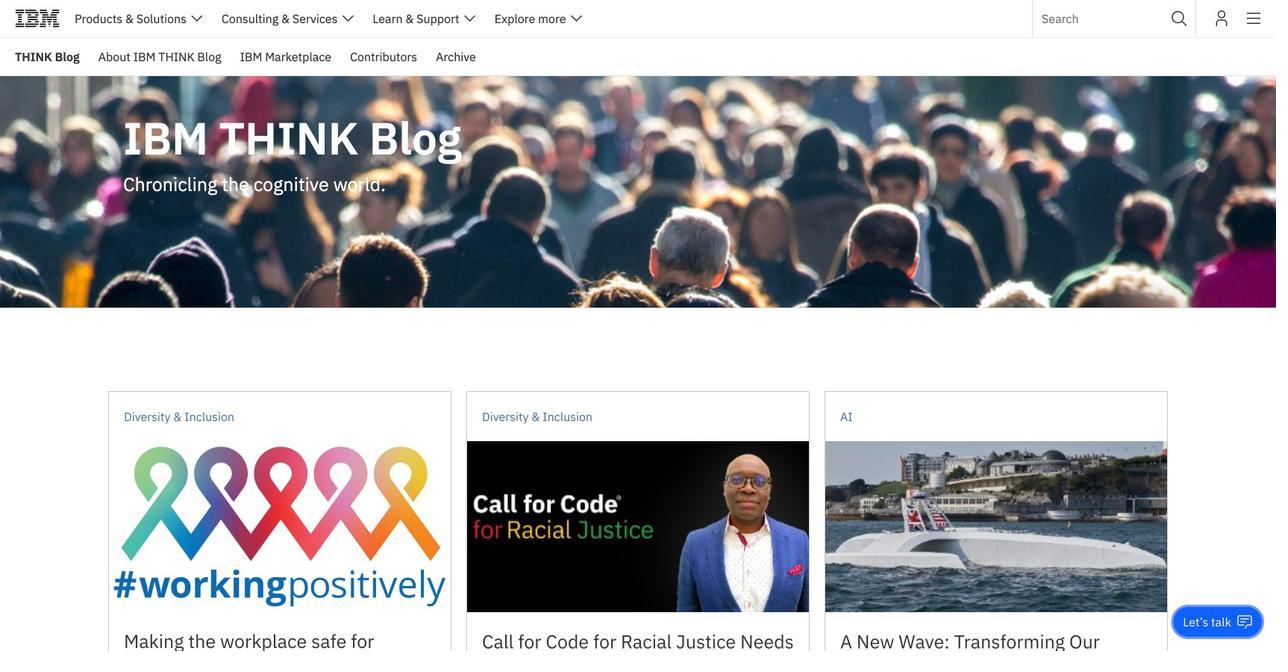 Task type: describe. For each thing, give the bounding box(es) containing it.
ibm navigation
[[15, 0, 1277, 37]]

Search text field
[[1033, 0, 1197, 37]]

let's talk element
[[1184, 614, 1232, 630]]

tools menu bar
[[1197, 0, 1262, 37]]



Task type: locate. For each thing, give the bounding box(es) containing it.
banner
[[0, 38, 1277, 308]]

discover ibm toolbar
[[75, 0, 583, 37]]

menu bar
[[80, 38, 476, 81]]

None search field
[[1033, 0, 1197, 37]]



